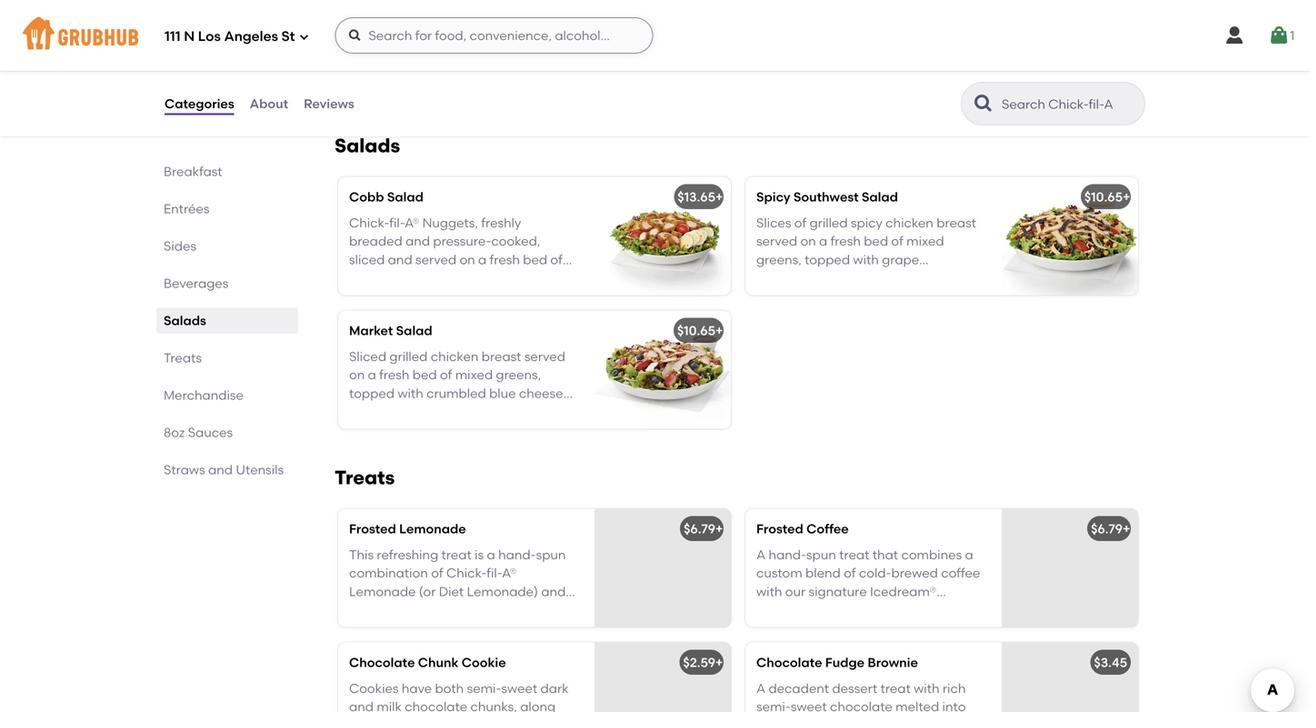Task type: locate. For each thing, give the bounding box(es) containing it.
1 vertical spatial signature
[[373, 602, 431, 618]]

straws
[[164, 462, 205, 477]]

semi- inside cookies have both semi-sweet dark and milk chocolate chunks, alon
[[467, 681, 502, 696]]

0 vertical spatial $10.65
[[1085, 189, 1123, 205]]

straws and utensils tab
[[164, 460, 291, 479]]

0 vertical spatial our
[[786, 584, 806, 599]]

chocolate fudge brownie
[[757, 655, 918, 670]]

salad right 'southwest'
[[862, 189, 899, 205]]

0 horizontal spatial treats
[[164, 350, 202, 366]]

sweet inside cookies have both semi-sweet dark and milk chocolate chunks, alon
[[502, 681, 538, 696]]

2 $6.79 from the left
[[1091, 521, 1123, 537]]

icedream®
[[870, 584, 937, 599], [434, 602, 501, 618]]

frosted lemonade
[[349, 521, 466, 537]]

0 horizontal spatial a
[[487, 547, 495, 562]]

have
[[402, 681, 432, 696]]

0 horizontal spatial sweet
[[502, 681, 538, 696]]

svg image
[[1269, 25, 1291, 46], [299, 31, 310, 42], [697, 61, 718, 83]]

treat
[[442, 547, 472, 562], [840, 547, 870, 562], [881, 681, 911, 696]]

2 horizontal spatial svg image
[[1269, 25, 1291, 46]]

lemonade up refreshing
[[399, 521, 466, 537]]

spicy southwest salad image
[[1002, 177, 1139, 295]]

0 vertical spatial sweet
[[502, 681, 538, 696]]

1 horizontal spatial salads
[[335, 134, 400, 157]]

1 vertical spatial $10.65 +
[[677, 323, 723, 338]]

of
[[431, 565, 443, 581], [844, 565, 856, 581]]

salads down the beverages
[[164, 313, 206, 328]]

0 horizontal spatial signature
[[373, 602, 431, 618]]

hand- inside the this refreshing treat is a hand-spun combination of chick-fil-a® lemonade (or diet lemonade) and our signature icedream® dessert.
[[498, 547, 536, 562]]

hand- up a®
[[498, 547, 536, 562]]

spun
[[536, 547, 566, 562], [807, 547, 837, 562]]

2 a from the top
[[757, 681, 766, 696]]

$6.79 + for a hand-spun treat that combines a custom blend of cold-brewed coffee with our signature icedream® dessert.
[[1091, 521, 1131, 537]]

treats up frosted lemonade on the bottom
[[335, 466, 395, 489]]

a for a decadent dessert treat with rich semi-sweet chocolate melted int
[[757, 681, 766, 696]]

chocolate down dessert
[[830, 699, 893, 712]]

our inside the a hand-spun treat that combines a custom blend of cold-brewed coffee with our signature icedream® dessert.
[[786, 584, 806, 599]]

1 horizontal spatial frosted
[[757, 521, 804, 537]]

2 frosted from the left
[[757, 521, 804, 537]]

1 horizontal spatial dessert.
[[757, 602, 805, 618]]

2 chocolate from the left
[[830, 699, 893, 712]]

0 vertical spatial with
[[757, 584, 783, 599]]

milk down "cookies"
[[377, 699, 402, 712]]

2 of from the left
[[844, 565, 856, 581]]

Search for food, convenience, alcohol... search field
[[335, 17, 653, 54]]

our down custom
[[786, 584, 806, 599]]

with down custom
[[757, 584, 783, 599]]

lemonade)
[[467, 584, 538, 599]]

1 horizontal spatial $6.79 +
[[1091, 521, 1131, 537]]

search icon image
[[973, 93, 995, 115]]

chocolate inside the a decadent dessert treat with rich semi-sweet chocolate melted int
[[830, 699, 893, 712]]

1 horizontal spatial chocolate
[[830, 699, 893, 712]]

treats
[[164, 350, 202, 366], [335, 466, 395, 489]]

a hand-spun treat that combines a custom blend of cold-brewed coffee with our signature icedream® dessert.
[[757, 547, 981, 618]]

icedream® down diet
[[434, 602, 501, 618]]

8oz sauces tab
[[164, 423, 291, 442]]

1 a from the left
[[487, 547, 495, 562]]

sweet up chunks,
[[502, 681, 538, 696]]

chocolate
[[349, 655, 415, 670], [757, 655, 823, 670]]

0 vertical spatial milk
[[406, 16, 431, 31]]

1 of from the left
[[431, 565, 443, 581]]

$13.65 +
[[678, 189, 723, 205]]

1 vertical spatial lemonade
[[349, 584, 416, 599]]

2 spun from the left
[[807, 547, 837, 562]]

categories
[[165, 96, 234, 111]]

1 horizontal spatial treat
[[840, 547, 870, 562]]

0 horizontal spatial $10.65
[[677, 323, 716, 338]]

1 $6.79 from the left
[[684, 521, 716, 537]]

and inside cookies have both semi-sweet dark and milk chocolate chunks, alon
[[349, 699, 374, 712]]

a up coffee
[[965, 547, 974, 562]]

0 vertical spatial semi-
[[467, 681, 502, 696]]

1 hand- from the left
[[498, 547, 536, 562]]

signature down blend
[[809, 584, 867, 599]]

0 vertical spatial a
[[757, 547, 766, 562]]

icedream® inside the this refreshing treat is a hand-spun combination of chick-fil-a® lemonade (or diet lemonade) and our signature icedream® dessert.
[[434, 602, 501, 618]]

treat for $2.59 +
[[881, 681, 911, 696]]

2 dessert. from the left
[[757, 602, 805, 618]]

dark
[[541, 681, 569, 696]]

entrées
[[164, 201, 210, 216]]

1 horizontal spatial icedream®
[[870, 584, 937, 599]]

1 horizontal spatial milk
[[406, 16, 431, 31]]

sides
[[164, 238, 196, 254]]

dessert
[[833, 681, 878, 696]]

1 vertical spatial $10.65
[[677, 323, 716, 338]]

salads tab
[[164, 311, 291, 330]]

entrées tab
[[164, 199, 291, 218]]

$10.65 + for market salad
[[677, 323, 723, 338]]

2 chocolate from the left
[[757, 655, 823, 670]]

frosted up this
[[349, 521, 396, 537]]

and right straws on the left of the page
[[208, 462, 233, 477]]

and inside the this refreshing treat is a hand-spun combination of chick-fil-a® lemonade (or diet lemonade) and our signature icedream® dessert.
[[541, 584, 566, 599]]

chocolate for have
[[349, 655, 415, 670]]

0 vertical spatial icedream®
[[870, 584, 937, 599]]

0 vertical spatial $10.65 +
[[1085, 189, 1131, 205]]

treat inside the a hand-spun treat that combines a custom blend of cold-brewed coffee with our signature icedream® dessert.
[[840, 547, 870, 562]]

with
[[757, 584, 783, 599], [914, 681, 940, 696]]

treat up the chick-
[[442, 547, 472, 562]]

beverages
[[164, 276, 229, 291]]

spun up blend
[[807, 547, 837, 562]]

signature
[[809, 584, 867, 599], [373, 602, 431, 618]]

chocolate inside cookies have both semi-sweet dark and milk chocolate chunks, alon
[[405, 699, 468, 712]]

los
[[198, 28, 221, 45]]

lemonade down combination
[[349, 584, 416, 599]]

chocolate down both
[[405, 699, 468, 712]]

0 vertical spatial salads
[[335, 134, 400, 157]]

about button
[[249, 71, 289, 136]]

1 spun from the left
[[536, 547, 566, 562]]

1 horizontal spatial spun
[[807, 547, 837, 562]]

frosted for hand-
[[757, 521, 804, 537]]

utensils
[[236, 462, 284, 477]]

$10.65 for market salad
[[677, 323, 716, 338]]

$6.79
[[684, 521, 716, 537], [1091, 521, 1123, 537]]

+ for cobb salad
[[716, 189, 723, 205]]

svg image
[[1224, 25, 1246, 46], [348, 28, 362, 43]]

111 n los angeles st
[[165, 28, 295, 45]]

sauces
[[188, 425, 233, 440]]

$10.65
[[1085, 189, 1123, 205], [677, 323, 716, 338]]

1 vertical spatial and
[[541, 584, 566, 599]]

semi- up chunks,
[[467, 681, 502, 696]]

2 horizontal spatial treat
[[881, 681, 911, 696]]

salads inside tab
[[164, 313, 206, 328]]

salad for $10.65 +
[[396, 323, 433, 338]]

1 horizontal spatial $6.79
[[1091, 521, 1123, 537]]

hand- inside the a hand-spun treat that combines a custom blend of cold-brewed coffee with our signature icedream® dessert.
[[769, 547, 807, 562]]

frosted lemonade image
[[595, 509, 731, 627]]

a
[[487, 547, 495, 562], [965, 547, 974, 562]]

1 horizontal spatial and
[[349, 699, 374, 712]]

treat down brownie
[[881, 681, 911, 696]]

southwest
[[794, 189, 859, 205]]

0 horizontal spatial treat
[[442, 547, 472, 562]]

and right lemonade)
[[541, 584, 566, 599]]

1 horizontal spatial $10.65
[[1085, 189, 1123, 205]]

2 hand- from the left
[[769, 547, 807, 562]]

of inside the a hand-spun treat that combines a custom blend of cold-brewed coffee with our signature icedream® dessert.
[[844, 565, 856, 581]]

1 dessert. from the left
[[504, 602, 552, 618]]

1 vertical spatial a
[[757, 681, 766, 696]]

0 horizontal spatial $6.79 +
[[684, 521, 723, 537]]

1 horizontal spatial hand-
[[769, 547, 807, 562]]

$10.65 +
[[1085, 189, 1131, 205], [677, 323, 723, 338]]

hand- up custom
[[769, 547, 807, 562]]

+
[[716, 189, 723, 205], [1123, 189, 1131, 205], [716, 323, 723, 338], [716, 521, 723, 537], [1123, 521, 1131, 537], [716, 655, 723, 670]]

a up custom
[[757, 547, 766, 562]]

0 horizontal spatial dessert.
[[504, 602, 552, 618]]

0 horizontal spatial frosted
[[349, 521, 396, 537]]

lemonade
[[399, 521, 466, 537], [349, 584, 416, 599]]

our down combination
[[349, 602, 370, 618]]

semi-
[[467, 681, 502, 696], [757, 699, 791, 712]]

a
[[757, 547, 766, 562], [757, 681, 766, 696]]

0 horizontal spatial with
[[757, 584, 783, 599]]

lemonade inside the this refreshing treat is a hand-spun combination of chick-fil-a® lemonade (or diet lemonade) and our signature icedream® dessert.
[[349, 584, 416, 599]]

1 vertical spatial with
[[914, 681, 940, 696]]

a for a hand-spun treat that combines a custom blend of cold-brewed coffee with our signature icedream® dessert.
[[757, 547, 766, 562]]

1 vertical spatial icedream®
[[434, 602, 501, 618]]

0 horizontal spatial icedream®
[[434, 602, 501, 618]]

(or
[[419, 584, 436, 599]]

blend
[[806, 565, 841, 581]]

salad right cobb
[[387, 189, 424, 205]]

1 vertical spatial sweet
[[791, 699, 827, 712]]

1 vertical spatial treats
[[335, 466, 395, 489]]

our
[[786, 584, 806, 599], [349, 602, 370, 618]]

0 horizontal spatial spun
[[536, 547, 566, 562]]

treats up merchandise
[[164, 350, 202, 366]]

salads
[[335, 134, 400, 157], [164, 313, 206, 328]]

1 vertical spatial salads
[[164, 313, 206, 328]]

1 chocolate from the left
[[349, 655, 415, 670]]

a left decadent
[[757, 681, 766, 696]]

fudge
[[826, 655, 865, 670]]

1 horizontal spatial $10.65 +
[[1085, 189, 1131, 205]]

a inside the a hand-spun treat that combines a custom blend of cold-brewed coffee with our signature icedream® dessert.
[[965, 547, 974, 562]]

and down "cookies"
[[349, 699, 374, 712]]

frosted
[[349, 521, 396, 537], [757, 521, 804, 537]]

gallon beverages image
[[1002, 0, 1139, 96]]

treat up cold-
[[840, 547, 870, 562]]

0 horizontal spatial chocolate
[[405, 699, 468, 712]]

1 vertical spatial our
[[349, 602, 370, 618]]

$2.59 +
[[683, 655, 723, 670]]

sweet down decadent
[[791, 699, 827, 712]]

melted
[[896, 699, 940, 712]]

sweet
[[502, 681, 538, 696], [791, 699, 827, 712]]

with up melted
[[914, 681, 940, 696]]

0 vertical spatial treats
[[164, 350, 202, 366]]

cobb salad
[[349, 189, 424, 205]]

$6.79 +
[[684, 521, 723, 537], [1091, 521, 1131, 537]]

salad right "market"
[[396, 323, 433, 338]]

main navigation navigation
[[0, 0, 1310, 71]]

1 frosted from the left
[[349, 521, 396, 537]]

with inside the a decadent dessert treat with rich semi-sweet chocolate melted int
[[914, 681, 940, 696]]

1 $6.79 + from the left
[[684, 521, 723, 537]]

milk inside button
[[406, 16, 431, 31]]

0 horizontal spatial semi-
[[467, 681, 502, 696]]

frosted up custom
[[757, 521, 804, 537]]

svg image left 1 button
[[1224, 25, 1246, 46]]

dessert. inside the this refreshing treat is a hand-spun combination of chick-fil-a® lemonade (or diet lemonade) and our signature icedream® dessert.
[[504, 602, 552, 618]]

2 vertical spatial and
[[349, 699, 374, 712]]

of up (or
[[431, 565, 443, 581]]

icedream® down brewed
[[870, 584, 937, 599]]

spun up lemonade)
[[536, 547, 566, 562]]

chick-
[[447, 565, 487, 581]]

cookies have both semi-sweet dark and milk chocolate chunks, alon
[[349, 681, 569, 712]]

1 a from the top
[[757, 547, 766, 562]]

1 horizontal spatial of
[[844, 565, 856, 581]]

coffee
[[942, 565, 981, 581]]

frosted coffee
[[757, 521, 849, 537]]

cobb salad image
[[595, 177, 731, 295]]

1 horizontal spatial signature
[[809, 584, 867, 599]]

chocolate
[[405, 699, 468, 712], [830, 699, 893, 712]]

cookie
[[462, 655, 506, 670]]

dessert.
[[504, 602, 552, 618], [757, 602, 805, 618]]

a inside the a decadent dessert treat with rich semi-sweet chocolate melted int
[[757, 681, 766, 696]]

$3.45
[[1095, 655, 1128, 670]]

chocolate for dessert
[[830, 699, 893, 712]]

0 horizontal spatial chocolate
[[349, 655, 415, 670]]

1%
[[349, 16, 366, 31]]

signature down (or
[[373, 602, 431, 618]]

0 horizontal spatial svg image
[[348, 28, 362, 43]]

is
[[475, 547, 484, 562]]

2 $6.79 + from the left
[[1091, 521, 1131, 537]]

1 horizontal spatial svg image
[[1224, 25, 1246, 46]]

hand-
[[498, 547, 536, 562], [769, 547, 807, 562]]

0 horizontal spatial milk
[[377, 699, 402, 712]]

salad
[[387, 189, 424, 205], [862, 189, 899, 205], [396, 323, 433, 338]]

1 button
[[1269, 19, 1295, 52]]

0 horizontal spatial svg image
[[299, 31, 310, 42]]

0 vertical spatial signature
[[809, 584, 867, 599]]

breakfast tab
[[164, 162, 291, 181]]

of left cold-
[[844, 565, 856, 581]]

1 horizontal spatial chocolate
[[757, 655, 823, 670]]

0 horizontal spatial hand-
[[498, 547, 536, 562]]

0 horizontal spatial and
[[208, 462, 233, 477]]

1 chocolate from the left
[[405, 699, 468, 712]]

2 a from the left
[[965, 547, 974, 562]]

0 horizontal spatial $10.65 +
[[677, 323, 723, 338]]

1 vertical spatial milk
[[377, 699, 402, 712]]

0 horizontal spatial of
[[431, 565, 443, 581]]

1 horizontal spatial a
[[965, 547, 974, 562]]

1 horizontal spatial sweet
[[791, 699, 827, 712]]

0 horizontal spatial $6.79
[[684, 521, 716, 537]]

semi- down decadent
[[757, 699, 791, 712]]

2 horizontal spatial and
[[541, 584, 566, 599]]

dessert. down lemonade)
[[504, 602, 552, 618]]

chocolate up decadent
[[757, 655, 823, 670]]

treat inside the a decadent dessert treat with rich semi-sweet chocolate melted int
[[881, 681, 911, 696]]

our inside the this refreshing treat is a hand-spun combination of chick-fil-a® lemonade (or diet lemonade) and our signature icedream® dessert.
[[349, 602, 370, 618]]

a right is
[[487, 547, 495, 562]]

n
[[184, 28, 195, 45]]

this refreshing treat is a hand-spun combination of chick-fil-a® lemonade (or diet lemonade) and our signature icedream® dessert.
[[349, 547, 566, 618]]

1 horizontal spatial semi-
[[757, 699, 791, 712]]

dessert. down custom
[[757, 602, 805, 618]]

1 vertical spatial semi-
[[757, 699, 791, 712]]

milk
[[406, 16, 431, 31], [377, 699, 402, 712]]

about
[[250, 96, 288, 111]]

signature inside the this refreshing treat is a hand-spun combination of chick-fil-a® lemonade (or diet lemonade) and our signature icedream® dessert.
[[373, 602, 431, 618]]

and
[[208, 462, 233, 477], [541, 584, 566, 599], [349, 699, 374, 712]]

0 horizontal spatial our
[[349, 602, 370, 618]]

chocolate up "cookies"
[[349, 655, 415, 670]]

milk right cows
[[406, 16, 431, 31]]

salads up cobb
[[335, 134, 400, 157]]

a inside the a hand-spun treat that combines a custom blend of cold-brewed coffee with our signature icedream® dessert.
[[757, 547, 766, 562]]

1 horizontal spatial with
[[914, 681, 940, 696]]

1 horizontal spatial our
[[786, 584, 806, 599]]

chocolate for both
[[405, 699, 468, 712]]

0 vertical spatial and
[[208, 462, 233, 477]]

0 horizontal spatial salads
[[164, 313, 206, 328]]

svg image left cows
[[348, 28, 362, 43]]



Task type: vqa. For each thing, say whether or not it's contained in the screenshot.
different
no



Task type: describe. For each thing, give the bounding box(es) containing it.
market salad
[[349, 323, 433, 338]]

1% cows milk
[[349, 16, 431, 31]]

refreshing
[[377, 547, 439, 562]]

treats tab
[[164, 348, 291, 367]]

+ for spicy southwest salad
[[1123, 189, 1131, 205]]

+ for frosted coffee
[[1123, 521, 1131, 537]]

$10.65 + for spicy southwest salad
[[1085, 189, 1131, 205]]

merchandise
[[164, 387, 244, 403]]

spicy
[[757, 189, 791, 205]]

chocolate chunk cookie image
[[595, 643, 731, 712]]

0 vertical spatial lemonade
[[399, 521, 466, 537]]

chunk
[[418, 655, 459, 670]]

$6.79 for this refreshing treat is a hand-spun combination of chick-fil-a® lemonade (or diet lemonade) and our signature icedream® dessert.
[[684, 521, 716, 537]]

a®
[[502, 565, 517, 581]]

+ for market salad
[[716, 323, 723, 338]]

chunks,
[[471, 699, 517, 712]]

categories button
[[164, 71, 235, 136]]

$2.59
[[683, 655, 716, 670]]

icedream® inside the a hand-spun treat that combines a custom blend of cold-brewed coffee with our signature icedream® dessert.
[[870, 584, 937, 599]]

rich
[[943, 681, 966, 696]]

dessert. inside the a hand-spun treat that combines a custom blend of cold-brewed coffee with our signature icedream® dessert.
[[757, 602, 805, 618]]

cobb
[[349, 189, 384, 205]]

fil-
[[487, 565, 502, 581]]

svg image inside 1 button
[[1269, 25, 1291, 46]]

this
[[349, 547, 374, 562]]

Search Chick-fil-A search field
[[1000, 95, 1140, 113]]

chocolate fudge brownie image
[[1002, 643, 1139, 712]]

merchandise tab
[[164, 386, 291, 405]]

combines
[[902, 547, 962, 562]]

angeles
[[224, 28, 278, 45]]

combination
[[349, 565, 428, 581]]

1% cows milk button
[[338, 0, 731, 96]]

treat for $6.79 +
[[840, 547, 870, 562]]

sides tab
[[164, 236, 291, 256]]

coffee
[[807, 521, 849, 537]]

111
[[165, 28, 181, 45]]

breakfast
[[164, 164, 222, 179]]

spun inside the this refreshing treat is a hand-spun combination of chick-fil-a® lemonade (or diet lemonade) and our signature icedream® dessert.
[[536, 547, 566, 562]]

beverages tab
[[164, 274, 291, 293]]

$6.79 + for this refreshing treat is a hand-spun combination of chick-fil-a® lemonade (or diet lemonade) and our signature icedream® dessert.
[[684, 521, 723, 537]]

that
[[873, 547, 899, 562]]

semi- inside the a decadent dessert treat with rich semi-sweet chocolate melted int
[[757, 699, 791, 712]]

a decadent dessert treat with rich semi-sweet chocolate melted int
[[757, 681, 966, 712]]

market salad image
[[595, 311, 731, 429]]

chocolate chunk cookie
[[349, 655, 506, 670]]

8oz sauces
[[164, 425, 233, 440]]

cows
[[369, 16, 403, 31]]

8oz
[[164, 425, 185, 440]]

reviews
[[304, 96, 354, 111]]

signature inside the a hand-spun treat that combines a custom blend of cold-brewed coffee with our signature icedream® dessert.
[[809, 584, 867, 599]]

frosted coffee image
[[1002, 509, 1139, 627]]

with inside the a hand-spun treat that combines a custom blend of cold-brewed coffee with our signature icedream® dessert.
[[757, 584, 783, 599]]

1
[[1291, 28, 1295, 43]]

$10.65 for spicy southwest salad
[[1085, 189, 1123, 205]]

custom
[[757, 565, 803, 581]]

chocolate for decadent
[[757, 655, 823, 670]]

straws and utensils
[[164, 462, 284, 477]]

a inside the this refreshing treat is a hand-spun combination of chick-fil-a® lemonade (or diet lemonade) and our signature icedream® dessert.
[[487, 547, 495, 562]]

treat inside the this refreshing treat is a hand-spun combination of chick-fil-a® lemonade (or diet lemonade) and our signature icedream® dessert.
[[442, 547, 472, 562]]

+ for chocolate chunk cookie
[[716, 655, 723, 670]]

$13.65
[[678, 189, 716, 205]]

brewed
[[892, 565, 938, 581]]

frosted for refreshing
[[349, 521, 396, 537]]

market
[[349, 323, 393, 338]]

sweet inside the a decadent dessert treat with rich semi-sweet chocolate melted int
[[791, 699, 827, 712]]

spicy southwest salad
[[757, 189, 899, 205]]

1% milk image
[[595, 0, 731, 96]]

diet
[[439, 584, 464, 599]]

of inside the this refreshing treat is a hand-spun combination of chick-fil-a® lemonade (or diet lemonade) and our signature icedream® dessert.
[[431, 565, 443, 581]]

decadent
[[769, 681, 830, 696]]

spun inside the a hand-spun treat that combines a custom blend of cold-brewed coffee with our signature icedream® dessert.
[[807, 547, 837, 562]]

both
[[435, 681, 464, 696]]

salad for $13.65 +
[[387, 189, 424, 205]]

brownie
[[868, 655, 918, 670]]

treats inside tab
[[164, 350, 202, 366]]

$6.79 for a hand-spun treat that combines a custom blend of cold-brewed coffee with our signature icedream® dessert.
[[1091, 521, 1123, 537]]

st
[[282, 28, 295, 45]]

milk inside cookies have both semi-sweet dark and milk chocolate chunks, alon
[[377, 699, 402, 712]]

and inside tab
[[208, 462, 233, 477]]

1 horizontal spatial svg image
[[697, 61, 718, 83]]

+ for frosted lemonade
[[716, 521, 723, 537]]

cold-
[[859, 565, 892, 581]]

cookies
[[349, 681, 399, 696]]

reviews button
[[303, 71, 355, 136]]

1 horizontal spatial treats
[[335, 466, 395, 489]]



